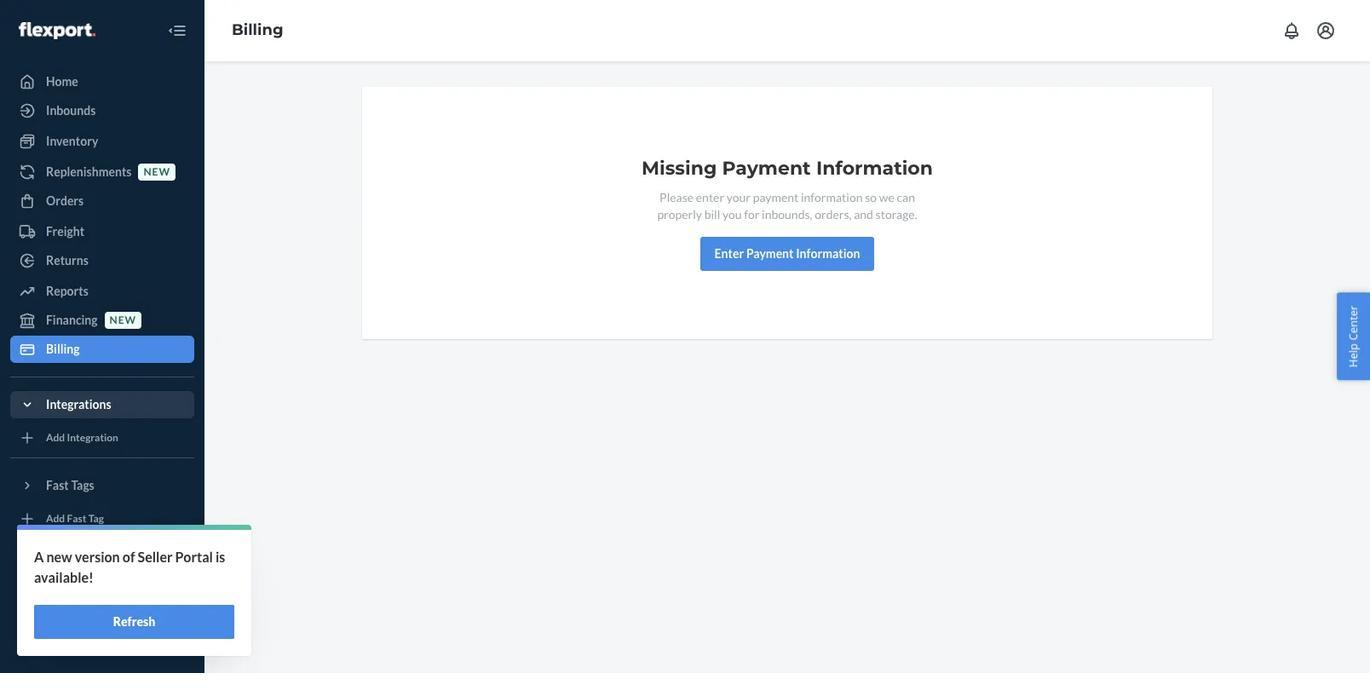 Task type: locate. For each thing, give the bounding box(es) containing it.
1 horizontal spatial billing link
[[232, 21, 283, 39]]

open notifications image
[[1282, 20, 1302, 41]]

0 horizontal spatial center
[[74, 603, 111, 617]]

new up orders link
[[144, 166, 170, 178]]

so
[[865, 190, 877, 205]]

add integration
[[46, 432, 118, 444]]

1 vertical spatial help center
[[46, 603, 111, 617]]

help
[[1346, 343, 1361, 368], [46, 603, 71, 617]]

inbounds,
[[762, 207, 813, 222]]

billing link down financing
[[10, 336, 194, 363]]

information
[[816, 157, 933, 180], [796, 246, 860, 261]]

0 horizontal spatial help center
[[46, 603, 111, 617]]

help center
[[1346, 306, 1361, 368], [46, 603, 111, 617]]

home
[[46, 74, 78, 89]]

1 vertical spatial payment
[[746, 246, 794, 261]]

1 vertical spatial help
[[46, 603, 71, 617]]

bill
[[705, 207, 720, 222]]

payment up payment at the right
[[722, 157, 811, 180]]

close navigation image
[[167, 20, 187, 41]]

missing payment information
[[642, 157, 933, 180]]

payment for missing
[[722, 157, 811, 180]]

talk
[[46, 574, 68, 588]]

0 vertical spatial new
[[144, 166, 170, 178]]

fast left tags at the bottom left of the page
[[46, 478, 69, 493]]

payment inside button
[[746, 246, 794, 261]]

0 horizontal spatial new
[[46, 549, 72, 565]]

billing link right close navigation icon
[[232, 21, 283, 39]]

0 horizontal spatial billing
[[46, 342, 80, 356]]

add up settings
[[46, 513, 65, 525]]

information up so
[[816, 157, 933, 180]]

add fast tag
[[46, 513, 104, 525]]

0 horizontal spatial billing link
[[10, 336, 194, 363]]

add left integration
[[46, 432, 65, 444]]

0 vertical spatial add
[[46, 432, 65, 444]]

give feedback
[[46, 632, 124, 646]]

1 horizontal spatial help
[[1346, 343, 1361, 368]]

1 vertical spatial add
[[46, 513, 65, 525]]

help center link
[[10, 597, 194, 624]]

fast left tag
[[67, 513, 86, 525]]

returns link
[[10, 247, 194, 274]]

0 vertical spatial payment
[[722, 157, 811, 180]]

0 vertical spatial help center
[[1346, 306, 1361, 368]]

help center button
[[1338, 293, 1370, 380]]

inbounds link
[[10, 97, 194, 124]]

feedback
[[73, 632, 124, 646]]

is
[[216, 549, 225, 565]]

0 vertical spatial billing link
[[232, 21, 283, 39]]

new for financing
[[110, 314, 136, 327]]

freight link
[[10, 218, 194, 245]]

reports link
[[10, 278, 194, 305]]

seller
[[138, 549, 173, 565]]

add for add fast tag
[[46, 513, 65, 525]]

0 vertical spatial fast
[[46, 478, 69, 493]]

version
[[75, 549, 120, 565]]

billing down financing
[[46, 342, 80, 356]]

enter payment information button
[[700, 237, 875, 271]]

payment right enter
[[746, 246, 794, 261]]

information
[[801, 190, 863, 205]]

new inside a new version of seller portal is available!
[[46, 549, 72, 565]]

for
[[744, 207, 760, 222]]

orders,
[[815, 207, 852, 222]]

fast
[[46, 478, 69, 493], [67, 513, 86, 525]]

0 vertical spatial center
[[1346, 306, 1361, 341]]

payment
[[722, 157, 811, 180], [746, 246, 794, 261]]

help center inside button
[[1346, 306, 1361, 368]]

new right the a
[[46, 549, 72, 565]]

add
[[46, 432, 65, 444], [46, 513, 65, 525]]

billing
[[232, 21, 283, 39], [46, 342, 80, 356]]

enter payment information
[[715, 246, 860, 261]]

information down orders,
[[796, 246, 860, 261]]

center
[[1346, 306, 1361, 341], [74, 603, 111, 617]]

1 horizontal spatial new
[[110, 314, 136, 327]]

inventory link
[[10, 128, 194, 155]]

reports
[[46, 284, 88, 298]]

2 vertical spatial new
[[46, 549, 72, 565]]

center inside button
[[1346, 306, 1361, 341]]

new down reports link
[[110, 314, 136, 327]]

billing link
[[232, 21, 283, 39], [10, 336, 194, 363]]

a
[[34, 549, 44, 565]]

inbounds
[[46, 103, 96, 118]]

1 horizontal spatial billing
[[232, 21, 283, 39]]

0 vertical spatial information
[[816, 157, 933, 180]]

information for enter payment information
[[796, 246, 860, 261]]

add fast tag link
[[10, 506, 194, 532]]

1 vertical spatial information
[[796, 246, 860, 261]]

0 horizontal spatial help
[[46, 603, 71, 617]]

1 horizontal spatial help center
[[1346, 306, 1361, 368]]

orders link
[[10, 187, 194, 215]]

portal
[[175, 549, 213, 565]]

refresh button
[[34, 605, 234, 639]]

billing right close navigation icon
[[232, 21, 283, 39]]

financing
[[46, 313, 98, 327]]

2 add from the top
[[46, 513, 65, 525]]

support
[[84, 574, 127, 588]]

fast tags
[[46, 478, 94, 493]]

returns
[[46, 253, 88, 268]]

1 vertical spatial center
[[74, 603, 111, 617]]

flexport logo image
[[19, 22, 95, 39]]

0 vertical spatial help
[[1346, 343, 1361, 368]]

tag
[[88, 513, 104, 525]]

integrations
[[46, 397, 111, 412]]

fast inside dropdown button
[[46, 478, 69, 493]]

missing
[[642, 157, 717, 180]]

tags
[[71, 478, 94, 493]]

1 add from the top
[[46, 432, 65, 444]]

1 vertical spatial billing
[[46, 342, 80, 356]]

enter
[[715, 246, 744, 261]]

information for missing payment information
[[816, 157, 933, 180]]

1 vertical spatial new
[[110, 314, 136, 327]]

1 horizontal spatial center
[[1346, 306, 1361, 341]]

1 vertical spatial fast
[[67, 513, 86, 525]]

information inside 'enter payment information' button
[[796, 246, 860, 261]]

2 horizontal spatial new
[[144, 166, 170, 178]]

new
[[144, 166, 170, 178], [110, 314, 136, 327], [46, 549, 72, 565]]



Task type: describe. For each thing, give the bounding box(es) containing it.
please enter your payment information so we can properly bill you for inbounds, orders, and storage.
[[657, 190, 918, 222]]

and
[[854, 207, 873, 222]]

enter
[[696, 190, 725, 205]]

home link
[[10, 68, 194, 95]]

we
[[879, 190, 895, 205]]

payment for enter
[[746, 246, 794, 261]]

storage.
[[876, 207, 918, 222]]

payment
[[753, 190, 799, 205]]

available!
[[34, 569, 94, 586]]

a new version of seller portal is available!
[[34, 549, 225, 586]]

inventory
[[46, 134, 98, 148]]

orders
[[46, 193, 84, 208]]

you
[[723, 207, 742, 222]]

properly
[[657, 207, 702, 222]]

give feedback button
[[10, 626, 194, 653]]

open account menu image
[[1316, 20, 1336, 41]]

settings
[[46, 545, 89, 559]]

to
[[70, 574, 81, 588]]

help inside button
[[1346, 343, 1361, 368]]

give
[[46, 632, 70, 646]]

1 vertical spatial billing link
[[10, 336, 194, 363]]

freight
[[46, 224, 84, 239]]

fast tags button
[[10, 472, 194, 499]]

add for add integration
[[46, 432, 65, 444]]

integration
[[67, 432, 118, 444]]

replenishments
[[46, 164, 132, 179]]

add integration link
[[10, 425, 194, 451]]

your
[[727, 190, 751, 205]]

new for replenishments
[[144, 166, 170, 178]]

refresh
[[113, 614, 155, 629]]

settings link
[[10, 539, 194, 566]]

talk to support
[[46, 574, 127, 588]]

can
[[897, 190, 915, 205]]

integrations button
[[10, 391, 194, 418]]

of
[[123, 549, 135, 565]]

please
[[660, 190, 694, 205]]

0 vertical spatial billing
[[232, 21, 283, 39]]

talk to support button
[[10, 568, 194, 595]]



Task type: vqa. For each thing, say whether or not it's contained in the screenshot.
Previous button
no



